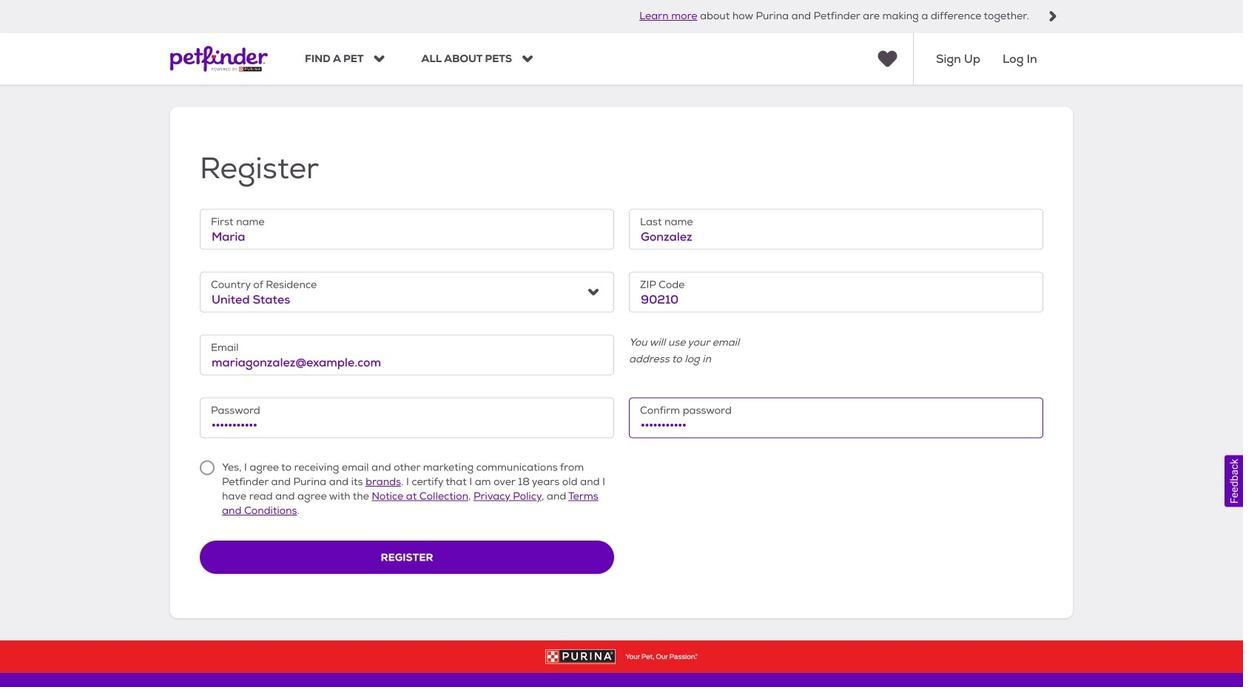 Task type: locate. For each thing, give the bounding box(es) containing it.
None text field
[[629, 209, 1043, 250]]

None text field
[[200, 209, 614, 250]]

footer
[[0, 641, 1243, 687]]

purina your pet, our passion image
[[0, 650, 1243, 664]]

None email field
[[200, 335, 614, 375]]

None password field
[[200, 398, 614, 438], [629, 398, 1043, 438], [200, 398, 614, 438], [629, 398, 1043, 438]]



Task type: describe. For each thing, give the bounding box(es) containing it.
ZIP Code text field
[[629, 272, 1043, 313]]

petfinder home image
[[170, 33, 268, 85]]



Task type: vqa. For each thing, say whether or not it's contained in the screenshot.
Advertisement element
no



